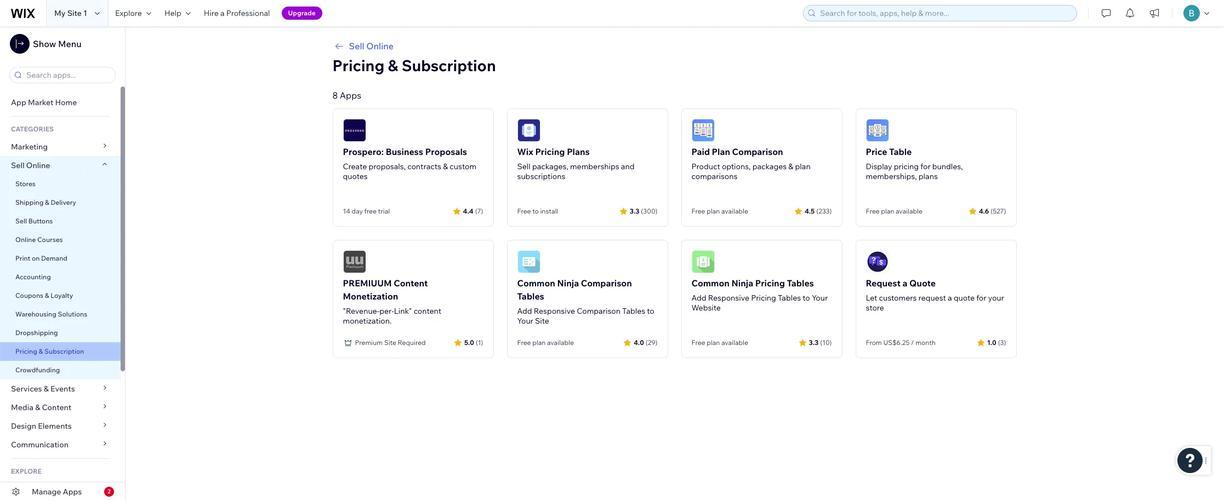 Task type: locate. For each thing, give the bounding box(es) containing it.
1 horizontal spatial for
[[976, 293, 987, 303]]

1 horizontal spatial a
[[903, 278, 908, 289]]

professional
[[226, 8, 270, 18]]

content up elements
[[42, 403, 71, 413]]

1 vertical spatial subscription
[[44, 348, 84, 356]]

0 vertical spatial sell online
[[349, 41, 394, 52]]

responsive inside common ninja pricing tables add responsive pricing tables to your website
[[708, 293, 749, 303]]

3.3
[[630, 207, 639, 215], [809, 339, 819, 347]]

2 vertical spatial site
[[384, 339, 396, 347]]

warehousing solutions link
[[0, 305, 121, 324]]

free for common ninja comparison tables
[[517, 339, 531, 347]]

monetization
[[343, 291, 398, 302]]

common inside common ninja pricing tables add responsive pricing tables to your website
[[692, 278, 730, 289]]

free plan available for common ninja comparison tables
[[517, 339, 574, 347]]

content inside the premiuum content monetization "revenue-per-link" content monetization.
[[394, 278, 428, 289]]

available down common ninja comparison tables add responsive comparison tables to your site at the bottom of the page
[[547, 339, 574, 347]]

0 horizontal spatial add
[[517, 306, 532, 316]]

warehousing solutions
[[15, 310, 87, 319]]

pricing inside pricing & subscription link
[[15, 348, 37, 356]]

1 common from the left
[[517, 278, 555, 289]]

1 vertical spatial to
[[803, 293, 810, 303]]

available down memberships,
[[896, 207, 923, 215]]

your
[[988, 293, 1004, 303]]

2 vertical spatial to
[[647, 306, 654, 316]]

apps for manage apps
[[63, 487, 82, 497]]

add inside common ninja comparison tables add responsive comparison tables to your site
[[517, 306, 532, 316]]

a up customers
[[903, 278, 908, 289]]

0 horizontal spatial your
[[517, 316, 533, 326]]

show menu
[[33, 38, 82, 49]]

content
[[414, 306, 441, 316]]

2 ninja from the left
[[732, 278, 753, 289]]

a right the 'hire' in the top of the page
[[220, 8, 225, 18]]

1 vertical spatial online
[[26, 161, 50, 171]]

1 vertical spatial comparison
[[581, 278, 632, 289]]

available for price table
[[896, 207, 923, 215]]

0 horizontal spatial site
[[67, 8, 82, 18]]

to for common ninja pricing tables
[[803, 293, 810, 303]]

& inside prospero: business proposals create proposals, contracts & custom quotes
[[443, 162, 448, 172]]

ninja inside common ninja comparison tables add responsive comparison tables to your site
[[557, 278, 579, 289]]

2 horizontal spatial to
[[803, 293, 810, 303]]

0 vertical spatial for
[[921, 162, 931, 172]]

1 vertical spatial site
[[535, 316, 549, 326]]

options,
[[722, 162, 751, 172]]

pricing
[[333, 56, 384, 75], [535, 146, 565, 157], [755, 278, 785, 289], [751, 293, 776, 303], [15, 348, 37, 356]]

1 vertical spatial 3.3
[[809, 339, 819, 347]]

free down website on the right
[[692, 339, 705, 347]]

free left install
[[517, 207, 531, 215]]

0 vertical spatial comparison
[[732, 146, 783, 157]]

0 horizontal spatial sell online
[[11, 161, 50, 171]]

prospero:
[[343, 146, 384, 157]]

1 horizontal spatial add
[[692, 293, 706, 303]]

paid plan comparison logo image
[[692, 119, 715, 142]]

apps right manage
[[63, 487, 82, 497]]

prospero: business proposals  logo image
[[343, 119, 366, 142]]

for inside request a quote let customers request a quote for your store
[[976, 293, 987, 303]]

premium
[[355, 339, 383, 347]]

0 horizontal spatial for
[[921, 162, 931, 172]]

1 vertical spatial responsive
[[534, 306, 575, 316]]

free plan available for common ninja pricing tables
[[692, 339, 748, 347]]

to inside common ninja pricing tables add responsive pricing tables to your website
[[803, 293, 810, 303]]

dropshipping
[[15, 329, 58, 337]]

0 horizontal spatial content
[[42, 403, 71, 413]]

elements
[[38, 422, 72, 431]]

a for professional
[[220, 8, 225, 18]]

free down memberships,
[[866, 207, 880, 215]]

content up link"
[[394, 278, 428, 289]]

0 vertical spatial site
[[67, 8, 82, 18]]

plan inside paid plan comparison product options, packages & plan comparisons
[[795, 162, 811, 172]]

common ninja pricing tables logo image
[[692, 251, 715, 274]]

add down common ninja comparison tables logo at left
[[517, 306, 532, 316]]

sell left buttons
[[15, 217, 27, 225]]

2 horizontal spatial site
[[535, 316, 549, 326]]

0 vertical spatial pricing & subscription
[[333, 56, 496, 75]]

a left quote
[[948, 293, 952, 303]]

sell inside wix pricing plans sell packages, memberships and subscriptions
[[517, 162, 531, 172]]

1 horizontal spatial content
[[394, 278, 428, 289]]

0 horizontal spatial common
[[517, 278, 555, 289]]

pricing
[[894, 162, 919, 172]]

1 vertical spatial sell online
[[11, 161, 50, 171]]

plan for paid plan comparison
[[707, 207, 720, 215]]

14
[[343, 207, 350, 215]]

1 horizontal spatial your
[[812, 293, 828, 303]]

0 vertical spatial subscription
[[402, 56, 496, 75]]

your inside common ninja comparison tables add responsive comparison tables to your site
[[517, 316, 533, 326]]

available for common ninja pricing tables
[[721, 339, 748, 347]]

1 vertical spatial for
[[976, 293, 987, 303]]

common down common ninja comparison tables logo at left
[[517, 278, 555, 289]]

add down common ninja pricing tables logo
[[692, 293, 706, 303]]

to up the (29)
[[647, 306, 654, 316]]

pricing & subscription
[[333, 56, 496, 75], [15, 348, 84, 356]]

manage apps
[[32, 487, 82, 497]]

0 horizontal spatial subscription
[[44, 348, 84, 356]]

free right the (1)
[[517, 339, 531, 347]]

available for common ninja comparison tables
[[547, 339, 574, 347]]

responsive inside common ninja comparison tables add responsive comparison tables to your site
[[534, 306, 575, 316]]

us$6.25
[[883, 339, 910, 347]]

your inside common ninja pricing tables add responsive pricing tables to your website
[[812, 293, 828, 303]]

0 vertical spatial a
[[220, 8, 225, 18]]

0 horizontal spatial to
[[532, 207, 539, 215]]

crowdfunding link
[[0, 361, 121, 380]]

prospero: business proposals create proposals, contracts & custom quotes
[[343, 146, 476, 181]]

request a quote let customers request a quote for your store
[[866, 278, 1004, 313]]

wix pricing plans logo image
[[517, 119, 540, 142]]

to
[[532, 207, 539, 215], [803, 293, 810, 303], [647, 306, 654, 316]]

5.0 (1)
[[464, 339, 483, 347]]

0 horizontal spatial 3.3
[[630, 207, 639, 215]]

common inside common ninja comparison tables add responsive comparison tables to your site
[[517, 278, 555, 289]]

4.5 (233)
[[805, 207, 832, 215]]

5.0
[[464, 339, 474, 347]]

1 vertical spatial add
[[517, 306, 532, 316]]

ninja inside common ninja pricing tables add responsive pricing tables to your website
[[732, 278, 753, 289]]

0 horizontal spatial pricing & subscription
[[15, 348, 84, 356]]

common
[[517, 278, 555, 289], [692, 278, 730, 289]]

media & content link
[[0, 399, 121, 417]]

1 ninja from the left
[[557, 278, 579, 289]]

sell down wix
[[517, 162, 531, 172]]

site
[[67, 8, 82, 18], [535, 316, 549, 326], [384, 339, 396, 347]]

sell online
[[349, 41, 394, 52], [11, 161, 50, 171]]

premiuum
[[343, 278, 392, 289]]

request a quote logo image
[[866, 251, 889, 274]]

available
[[721, 207, 748, 215], [896, 207, 923, 215], [547, 339, 574, 347], [721, 339, 748, 347]]

let
[[866, 293, 877, 303]]

1 vertical spatial your
[[517, 316, 533, 326]]

1 horizontal spatial to
[[647, 306, 654, 316]]

& inside paid plan comparison product options, packages & plan comparisons
[[789, 162, 794, 172]]

shipping & delivery link
[[0, 194, 121, 212]]

to left install
[[532, 207, 539, 215]]

online courses link
[[0, 231, 121, 249]]

memberships
[[570, 162, 619, 172]]

dropshipping link
[[0, 324, 121, 343]]

hire a professional
[[204, 8, 270, 18]]

1 horizontal spatial apps
[[340, 90, 361, 101]]

accounting link
[[0, 268, 121, 287]]

menu
[[58, 38, 82, 49]]

free down comparisons
[[692, 207, 705, 215]]

2 vertical spatial online
[[15, 236, 36, 244]]

custom
[[450, 162, 476, 172]]

for left your
[[976, 293, 987, 303]]

premiuum content monetization "revenue-per-link" content monetization.
[[343, 278, 441, 326]]

1 vertical spatial a
[[903, 278, 908, 289]]

1 horizontal spatial sell online
[[349, 41, 394, 52]]

"revenue-
[[343, 306, 379, 316]]

0 horizontal spatial apps
[[63, 487, 82, 497]]

explore
[[11, 468, 42, 476]]

4.4
[[463, 207, 474, 215]]

(10)
[[820, 339, 832, 347]]

hire a professional link
[[197, 0, 277, 26]]

to inside common ninja comparison tables add responsive comparison tables to your site
[[647, 306, 654, 316]]

ninja for pricing
[[732, 278, 753, 289]]

4.4 (7)
[[463, 207, 483, 215]]

tables
[[787, 278, 814, 289], [517, 291, 544, 302], [778, 293, 801, 303], [622, 306, 645, 316]]

4.0
[[634, 339, 644, 347]]

2 common from the left
[[692, 278, 730, 289]]

for right pricing at top right
[[921, 162, 931, 172]]

1 vertical spatial apps
[[63, 487, 82, 497]]

common down common ninja pricing tables logo
[[692, 278, 730, 289]]

1 vertical spatial content
[[42, 403, 71, 413]]

1 horizontal spatial common
[[692, 278, 730, 289]]

comparison inside paid plan comparison product options, packages & plan comparisons
[[732, 146, 783, 157]]

1 horizontal spatial 3.3
[[809, 339, 819, 347]]

1 horizontal spatial site
[[384, 339, 396, 347]]

1 horizontal spatial ninja
[[732, 278, 753, 289]]

&
[[388, 56, 398, 75], [443, 162, 448, 172], [789, 162, 794, 172], [45, 198, 49, 207], [45, 292, 49, 300], [39, 348, 43, 356], [44, 384, 49, 394], [35, 403, 40, 413]]

0 vertical spatial your
[[812, 293, 828, 303]]

proposals
[[425, 146, 467, 157]]

plan
[[795, 162, 811, 172], [707, 207, 720, 215], [881, 207, 894, 215], [532, 339, 546, 347], [707, 339, 720, 347]]

apps right 8
[[340, 90, 361, 101]]

website
[[692, 303, 721, 313]]

available down comparisons
[[721, 207, 748, 215]]

warehousing
[[15, 310, 56, 319]]

Search apps... field
[[23, 67, 112, 83]]

(29)
[[646, 339, 658, 347]]

0 horizontal spatial sell online link
[[0, 156, 121, 175]]

media
[[11, 403, 33, 413]]

0 vertical spatial apps
[[340, 90, 361, 101]]

free plan available for price table
[[866, 207, 923, 215]]

from us$6.25 / month
[[866, 339, 936, 347]]

0 horizontal spatial responsive
[[534, 306, 575, 316]]

coupons & loyalty
[[15, 292, 73, 300]]

content
[[394, 278, 428, 289], [42, 403, 71, 413]]

free plan available
[[692, 207, 748, 215], [866, 207, 923, 215], [517, 339, 574, 347], [692, 339, 748, 347]]

services
[[11, 384, 42, 394]]

apps inside "sidebar" 'element'
[[63, 487, 82, 497]]

quote
[[910, 278, 936, 289]]

3.3 left (300)
[[630, 207, 639, 215]]

0 horizontal spatial a
[[220, 8, 225, 18]]

common for common ninja comparison tables
[[517, 278, 555, 289]]

my
[[54, 8, 66, 18]]

0 vertical spatial 3.3
[[630, 207, 639, 215]]

to for common ninja comparison tables
[[647, 306, 654, 316]]

a inside hire a professional link
[[220, 8, 225, 18]]

0 vertical spatial add
[[692, 293, 706, 303]]

1 horizontal spatial responsive
[[708, 293, 749, 303]]

to up 3.3 (10)
[[803, 293, 810, 303]]

sell online inside "sidebar" 'element'
[[11, 161, 50, 171]]

ninja
[[557, 278, 579, 289], [732, 278, 753, 289]]

sell
[[349, 41, 364, 52], [11, 161, 24, 171], [517, 162, 531, 172], [15, 217, 27, 225]]

3.3 left (10)
[[809, 339, 819, 347]]

show
[[33, 38, 56, 49]]

1 vertical spatial pricing & subscription
[[15, 348, 84, 356]]

available down common ninja pricing tables add responsive pricing tables to your website
[[721, 339, 748, 347]]

request
[[866, 278, 901, 289]]

2 vertical spatial a
[[948, 293, 952, 303]]

add inside common ninja pricing tables add responsive pricing tables to your website
[[692, 293, 706, 303]]

required
[[398, 339, 426, 347]]

wix
[[517, 146, 533, 157]]

table
[[889, 146, 912, 157]]

1 horizontal spatial sell online link
[[333, 39, 1017, 53]]

0 horizontal spatial ninja
[[557, 278, 579, 289]]

0 vertical spatial content
[[394, 278, 428, 289]]

0 vertical spatial to
[[532, 207, 539, 215]]

0 vertical spatial responsive
[[708, 293, 749, 303]]



Task type: vqa. For each thing, say whether or not it's contained in the screenshot.
Not to the left
no



Task type: describe. For each thing, give the bounding box(es) containing it.
shipping & delivery
[[15, 198, 76, 207]]

Search for tools, apps, help & more... field
[[817, 5, 1073, 21]]

events
[[50, 384, 75, 394]]

your for common ninja comparison tables
[[517, 316, 533, 326]]

delivery
[[51, 198, 76, 207]]

free for price table
[[866, 207, 880, 215]]

1
[[83, 8, 87, 18]]

common for common ninja pricing tables
[[692, 278, 730, 289]]

1 horizontal spatial subscription
[[402, 56, 496, 75]]

for inside the price table display pricing for bundles, memberships, plans
[[921, 162, 931, 172]]

media & content
[[11, 403, 71, 413]]

coupons & loyalty link
[[0, 287, 121, 305]]

my site 1
[[54, 8, 87, 18]]

subscription inside pricing & subscription link
[[44, 348, 84, 356]]

hire
[[204, 8, 219, 18]]

3.3 for wix pricing plans
[[630, 207, 639, 215]]

paid plan comparison product options, packages & plan comparisons
[[692, 146, 811, 181]]

stores link
[[0, 175, 121, 194]]

common ninja comparison tables logo image
[[517, 251, 540, 274]]

plan for price table
[[881, 207, 894, 215]]

bundles,
[[932, 162, 963, 172]]

(527)
[[991, 207, 1006, 215]]

site for required
[[384, 339, 396, 347]]

plan for common ninja pricing tables
[[707, 339, 720, 347]]

memberships,
[[866, 172, 917, 181]]

free for wix pricing plans
[[517, 207, 531, 215]]

crowdfunding
[[15, 366, 60, 374]]

wix pricing plans sell packages, memberships and subscriptions
[[517, 146, 635, 181]]

price table display pricing for bundles, memberships, plans
[[866, 146, 963, 181]]

available for paid plan comparison
[[721, 207, 748, 215]]

site inside common ninja comparison tables add responsive comparison tables to your site
[[535, 316, 549, 326]]

market
[[28, 98, 53, 107]]

premium site required
[[355, 339, 426, 347]]

communication
[[11, 440, 70, 450]]

/
[[911, 339, 914, 347]]

manage
[[32, 487, 61, 497]]

comparison for paid plan comparison
[[732, 146, 783, 157]]

free for paid plan comparison
[[692, 207, 705, 215]]

responsive for pricing
[[708, 293, 749, 303]]

2 vertical spatial comparison
[[577, 306, 621, 316]]

0 vertical spatial sell online link
[[333, 39, 1017, 53]]

packages,
[[532, 162, 568, 172]]

responsive for comparison
[[534, 306, 575, 316]]

8
[[333, 90, 338, 101]]

monetization.
[[343, 316, 392, 326]]

design elements
[[11, 422, 72, 431]]

comparison for common ninja comparison tables
[[581, 278, 632, 289]]

and
[[621, 162, 635, 172]]

plan for common ninja comparison tables
[[532, 339, 546, 347]]

2 horizontal spatial a
[[948, 293, 952, 303]]

show menu button
[[10, 34, 82, 54]]

help button
[[158, 0, 197, 26]]

home
[[55, 98, 77, 107]]

upgrade
[[288, 9, 316, 17]]

free to install
[[517, 207, 558, 215]]

services & events link
[[0, 380, 121, 399]]

sell buttons link
[[0, 212, 121, 231]]

free plan available for paid plan comparison
[[692, 207, 748, 215]]

solutions
[[58, 310, 87, 319]]

upgrade button
[[282, 7, 322, 20]]

sell up the 8 apps
[[349, 41, 364, 52]]

8 apps
[[333, 90, 361, 101]]

free for common ninja pricing tables
[[692, 339, 705, 347]]

add for common ninja pricing tables
[[692, 293, 706, 303]]

app
[[11, 98, 26, 107]]

coupons
[[15, 292, 43, 300]]

quotes
[[343, 172, 368, 181]]

online courses
[[15, 236, 63, 244]]

price table logo image
[[866, 119, 889, 142]]

ninja for comparison
[[557, 278, 579, 289]]

(7)
[[475, 207, 483, 215]]

0 vertical spatial online
[[366, 41, 394, 52]]

customers
[[879, 293, 917, 303]]

proposals,
[[369, 162, 406, 172]]

3.3 for common ninja pricing tables
[[809, 339, 819, 347]]

marketing link
[[0, 138, 121, 156]]

(300)
[[641, 207, 658, 215]]

& inside "link"
[[45, 292, 49, 300]]

accounting
[[15, 273, 51, 281]]

install
[[540, 207, 558, 215]]

your for common ninja pricing tables
[[812, 293, 828, 303]]

4.6
[[979, 207, 989, 215]]

sell up stores
[[11, 161, 24, 171]]

print
[[15, 254, 30, 263]]

pricing & subscription inside pricing & subscription link
[[15, 348, 84, 356]]

3.3 (300)
[[630, 207, 658, 215]]

marketing
[[11, 142, 48, 152]]

design elements link
[[0, 417, 121, 436]]

month
[[916, 339, 936, 347]]

price
[[866, 146, 887, 157]]

display
[[866, 162, 892, 172]]

categories
[[11, 125, 54, 133]]

pricing inside wix pricing plans sell packages, memberships and subscriptions
[[535, 146, 565, 157]]

product
[[692, 162, 720, 172]]

3.3 (10)
[[809, 339, 832, 347]]

apps for 8 apps
[[340, 90, 361, 101]]

help
[[164, 8, 181, 18]]

14 day free trial
[[343, 207, 390, 215]]

demand
[[41, 254, 67, 263]]

common ninja comparison tables add responsive comparison tables to your site
[[517, 278, 654, 326]]

(3)
[[998, 339, 1006, 347]]

add for common ninja comparison tables
[[517, 306, 532, 316]]

stores
[[15, 180, 36, 188]]

day
[[352, 207, 363, 215]]

1 vertical spatial sell online link
[[0, 156, 121, 175]]

4.0 (29)
[[634, 339, 658, 347]]

buttons
[[28, 217, 53, 225]]

explore
[[115, 8, 142, 18]]

plans
[[919, 172, 938, 181]]

(233)
[[816, 207, 832, 215]]

& inside 'link'
[[45, 198, 49, 207]]

from
[[866, 339, 882, 347]]

sidebar element
[[0, 26, 126, 502]]

services & events
[[11, 384, 75, 394]]

premiuum content monetization logo image
[[343, 251, 366, 274]]

per-
[[379, 306, 394, 316]]

1 horizontal spatial pricing & subscription
[[333, 56, 496, 75]]

a for quote
[[903, 278, 908, 289]]

contracts
[[407, 162, 441, 172]]

store
[[866, 303, 884, 313]]

site for 1
[[67, 8, 82, 18]]

content inside "sidebar" 'element'
[[42, 403, 71, 413]]



